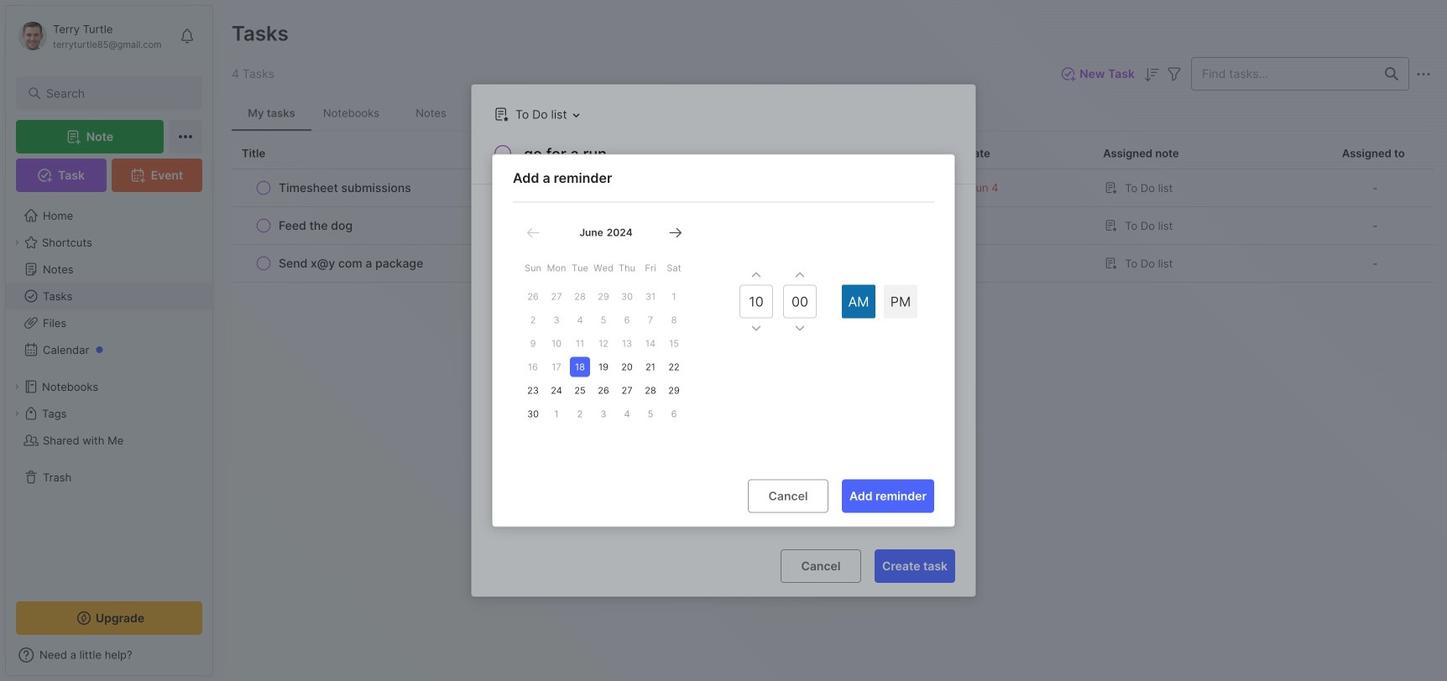 Task type: describe. For each thing, give the bounding box(es) containing it.
none search field inside main element
[[46, 83, 180, 103]]

send x@y com a package 2 cell
[[279, 255, 423, 272]]

Find tasks… text field
[[1192, 60, 1375, 88]]



Task type: vqa. For each thing, say whether or not it's contained in the screenshot.
TRASH
no



Task type: locate. For each thing, give the bounding box(es) containing it.
timesheet submissions 0 cell
[[279, 180, 411, 196]]

cell
[[933, 207, 1093, 244], [933, 245, 1093, 282]]

Select minute number field
[[783, 285, 817, 319]]

1 vertical spatial cell
[[933, 245, 1093, 282]]

row
[[232, 170, 1434, 207], [242, 176, 923, 200], [232, 207, 1434, 245], [242, 214, 923, 238], [232, 245, 1434, 283], [242, 252, 923, 275]]

Select hour number field
[[739, 285, 773, 319]]

feed the dog 1 cell
[[279, 217, 353, 234]]

1 cell from the top
[[933, 207, 1093, 244]]

Search text field
[[46, 86, 180, 102]]

June field
[[576, 226, 603, 240]]

cell for feed the dog 1 cell
[[933, 207, 1093, 244]]

cell for send x@y com a package 2 cell
[[933, 245, 1093, 282]]

row group
[[232, 170, 1434, 283]]

0 vertical spatial cell
[[933, 207, 1093, 244]]

None search field
[[46, 83, 180, 103]]

2024 field
[[603, 226, 633, 240]]

main element
[[0, 0, 218, 682]]

expand tags image
[[12, 409, 22, 419]]

What is this task about? text field
[[618, 207, 955, 263]]

2 cell from the top
[[933, 245, 1093, 282]]

expand notebooks image
[[12, 382, 22, 392]]



